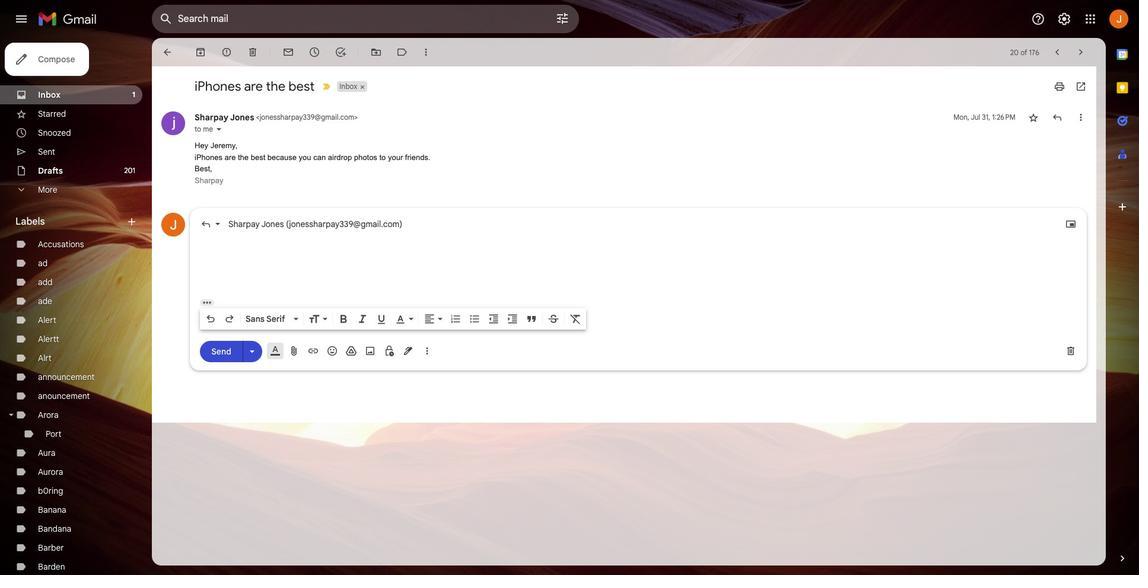 Task type: locate. For each thing, give the bounding box(es) containing it.
anouncement link
[[38, 391, 90, 402]]

0 vertical spatial iphones
[[195, 78, 241, 94]]

inbox inside button
[[340, 82, 357, 91]]

inbox up >
[[340, 82, 357, 91]]

1 vertical spatial the
[[238, 153, 249, 162]]

0 vertical spatial best
[[289, 78, 315, 94]]

starred
[[38, 109, 66, 119]]

1 horizontal spatial inbox
[[340, 82, 357, 91]]

undo ‪(⌘z)‬ image
[[205, 313, 217, 325]]

0 horizontal spatial the
[[238, 153, 249, 162]]

search mail image
[[155, 8, 177, 30]]

ad
[[38, 258, 48, 269]]

sharpay inside hey jeremy, iphones are the best because you can airdrop photos to your friends. best, sharpay
[[195, 176, 223, 185]]

sharpay jones < jonessharpay339@gmail.com >
[[195, 112, 358, 123]]

sharpay up me
[[195, 112, 229, 123]]

show details image
[[215, 126, 223, 133]]

barber
[[38, 543, 64, 554]]

jones
[[230, 112, 254, 123], [261, 219, 284, 230]]

because
[[268, 153, 297, 162]]

are
[[244, 78, 263, 94], [225, 153, 236, 162]]

bold ‪(⌘b)‬ image
[[338, 313, 349, 325]]

sharpay for sharpay jones (jonessharpay339@gmail.com)
[[228, 219, 260, 230]]

main menu image
[[14, 12, 28, 26]]

settings image
[[1057, 12, 1072, 26]]

0 horizontal spatial best
[[251, 153, 265, 162]]

tab list
[[1106, 38, 1139, 533]]

0 horizontal spatial are
[[225, 153, 236, 162]]

show trimmed content image
[[200, 300, 214, 306]]

anouncement
[[38, 391, 90, 402]]

1 horizontal spatial best
[[289, 78, 315, 94]]

sent
[[38, 147, 55, 157]]

formatting options toolbar
[[200, 309, 586, 330]]

1 vertical spatial to
[[379, 153, 386, 162]]

sharpay
[[195, 112, 229, 123], [195, 176, 223, 185], [228, 219, 260, 230]]

compose
[[38, 54, 75, 65]]

0 vertical spatial jones
[[230, 112, 254, 123]]

alertt
[[38, 334, 59, 345]]

more send options image
[[246, 346, 258, 358]]

jul
[[971, 113, 980, 122]]

add link
[[38, 277, 52, 288]]

alertt link
[[38, 334, 59, 345]]

inbox up starred 'link'
[[38, 90, 61, 100]]

ad link
[[38, 258, 48, 269]]

0 horizontal spatial jones
[[230, 112, 254, 123]]

best
[[289, 78, 315, 94], [251, 153, 265, 162]]

remove formatting ‪(⌘\)‬ image
[[570, 313, 582, 325]]

1 horizontal spatial to
[[379, 153, 386, 162]]

more button
[[0, 180, 142, 199]]

inbox button
[[337, 81, 359, 92]]

serif
[[266, 314, 285, 325]]

Not starred checkbox
[[1028, 112, 1040, 123]]

best,
[[195, 164, 212, 173]]

2 iphones from the top
[[195, 153, 223, 162]]

banana
[[38, 505, 66, 516]]

jones for <
[[230, 112, 254, 123]]

compose button
[[5, 43, 89, 76]]

1 vertical spatial best
[[251, 153, 265, 162]]

more image
[[420, 46, 432, 58]]

sans serif option
[[243, 313, 291, 325]]

strikethrough ‪(⌘⇧x)‬ image
[[548, 313, 560, 325]]

the
[[266, 78, 285, 94], [238, 153, 249, 162]]

the up sharpay jones < jonessharpay339@gmail.com >
[[266, 78, 285, 94]]

delete image
[[247, 46, 259, 58]]

quote ‪(⌘⇧9)‬ image
[[526, 313, 538, 325]]

move to image
[[370, 46, 382, 58]]

labels heading
[[15, 216, 126, 228]]

barber link
[[38, 543, 64, 554]]

airdrop
[[328, 153, 352, 162]]

sharpay for sharpay jones < jonessharpay339@gmail.com >
[[195, 112, 229, 123]]

1 vertical spatial are
[[225, 153, 236, 162]]

mon, jul 31, 1:26 pm cell
[[954, 112, 1016, 123]]

aurora link
[[38, 467, 63, 478]]

sharpay right type of response image
[[228, 219, 260, 230]]

iphones are the best
[[195, 78, 315, 94]]

ade link
[[38, 296, 52, 307]]

are inside hey jeremy, iphones are the best because you can airdrop photos to your friends. best, sharpay
[[225, 153, 236, 162]]

to
[[195, 125, 201, 134], [379, 153, 386, 162]]

bandana
[[38, 524, 71, 535]]

jeremy,
[[210, 141, 237, 150]]

inbox link
[[38, 90, 61, 100]]

to left me
[[195, 125, 201, 134]]

0 horizontal spatial to
[[195, 125, 201, 134]]

None search field
[[152, 5, 579, 33]]

<
[[256, 113, 260, 122]]

best inside hey jeremy, iphones are the best because you can airdrop photos to your friends. best, sharpay
[[251, 153, 265, 162]]

31,
[[982, 113, 990, 122]]

ade
[[38, 296, 52, 307]]

snooze image
[[309, 46, 320, 58]]

to left your
[[379, 153, 386, 162]]

mark as unread image
[[282, 46, 294, 58]]

sharpay down the best,
[[195, 176, 223, 185]]

barden link
[[38, 562, 65, 573]]

iphones down report spam image
[[195, 78, 241, 94]]

iphones
[[195, 78, 241, 94], [195, 153, 223, 162]]

back to inbox image
[[161, 46, 173, 58]]

your
[[388, 153, 403, 162]]

sharpay jones cell
[[195, 112, 358, 123]]

alrt
[[38, 353, 52, 364]]

hey
[[195, 141, 208, 150]]

newer image
[[1051, 46, 1063, 58]]

announcement
[[38, 372, 95, 383]]

numbered list ‪(⌘⇧7)‬ image
[[450, 313, 462, 325]]

can
[[313, 153, 326, 162]]

1 iphones from the top
[[195, 78, 241, 94]]

1 horizontal spatial the
[[266, 78, 285, 94]]

insert link ‪(⌘k)‬ image
[[307, 345, 319, 357]]

the left 'because'
[[238, 153, 249, 162]]

insert photo image
[[364, 345, 376, 357]]

1 vertical spatial jones
[[261, 219, 284, 230]]

0 vertical spatial are
[[244, 78, 263, 94]]

type of response image
[[200, 218, 212, 230]]

more
[[38, 185, 57, 195]]

20 of 176
[[1010, 48, 1040, 57]]

1 horizontal spatial jones
[[261, 219, 284, 230]]

inbox
[[340, 82, 357, 91], [38, 90, 61, 100]]

best left 'because'
[[251, 153, 265, 162]]

0 vertical spatial sharpay
[[195, 112, 229, 123]]

0 vertical spatial to
[[195, 125, 201, 134]]

friends.
[[405, 153, 430, 162]]

mon,
[[954, 113, 970, 122]]

are up <
[[244, 78, 263, 94]]

arora
[[38, 410, 59, 421]]

barden
[[38, 562, 65, 573]]

inbox inside "labels" navigation
[[38, 90, 61, 100]]

1 vertical spatial sharpay
[[195, 176, 223, 185]]

are down jeremy,
[[225, 153, 236, 162]]

older image
[[1075, 46, 1087, 58]]

sharpay jones (jonessharpay339@gmail.com)
[[228, 219, 402, 230]]

1 vertical spatial iphones
[[195, 153, 223, 162]]

send button
[[200, 341, 243, 362]]

drafts link
[[38, 166, 63, 176]]

indent more ‪(⌘])‬ image
[[507, 313, 519, 325]]

aurora
[[38, 467, 63, 478]]

best up 'jonessharpay339@gmail.com'
[[289, 78, 315, 94]]

sans serif
[[246, 314, 285, 325]]

inbox for inbox button
[[340, 82, 357, 91]]

more options image
[[424, 345, 431, 357]]

0 horizontal spatial inbox
[[38, 90, 61, 100]]

iphones up the best,
[[195, 153, 223, 162]]

bandana link
[[38, 524, 71, 535]]

advanced search options image
[[551, 7, 574, 30]]

2 vertical spatial sharpay
[[228, 219, 260, 230]]



Task type: vqa. For each thing, say whether or not it's contained in the screenshot.
Very sad indeed.
no



Task type: describe. For each thing, give the bounding box(es) containing it.
insert signature image
[[402, 345, 414, 357]]

snoozed link
[[38, 128, 71, 138]]

me
[[203, 125, 213, 134]]

jonessharpay339@gmail.com
[[260, 113, 354, 122]]

not starred image
[[1028, 112, 1040, 123]]

labels navigation
[[0, 38, 152, 576]]

>
[[354, 113, 358, 122]]

1
[[132, 90, 135, 99]]

italic ‪(⌘i)‬ image
[[357, 313, 368, 325]]

report spam image
[[221, 46, 233, 58]]

snoozed
[[38, 128, 71, 138]]

b0ring
[[38, 486, 63, 497]]

inbox for inbox link
[[38, 90, 61, 100]]

hey jeremy, iphones are the best because you can airdrop photos to your friends. best, sharpay
[[195, 141, 430, 185]]

labels image
[[396, 46, 408, 58]]

1 horizontal spatial are
[[244, 78, 263, 94]]

20
[[1010, 48, 1019, 57]]

1:26 pm
[[992, 113, 1016, 122]]

photos
[[354, 153, 377, 162]]

to me
[[195, 125, 213, 134]]

alrt link
[[38, 353, 52, 364]]

alert
[[38, 315, 56, 326]]

(jonessharpay339@gmail.com)
[[286, 219, 402, 230]]

aura
[[38, 448, 55, 459]]

sent link
[[38, 147, 55, 157]]

176
[[1029, 48, 1040, 57]]

insert emoji ‪(⌘⇧2)‬ image
[[326, 345, 338, 357]]

announcement link
[[38, 372, 95, 383]]

of
[[1021, 48, 1027, 57]]

gmail image
[[38, 7, 103, 31]]

the inside hey jeremy, iphones are the best because you can airdrop photos to your friends. best, sharpay
[[238, 153, 249, 162]]

iphones inside hey jeremy, iphones are the best because you can airdrop photos to your friends. best, sharpay
[[195, 153, 223, 162]]

insert files using drive image
[[345, 345, 357, 357]]

send
[[211, 346, 231, 357]]

archive image
[[195, 46, 206, 58]]

banana link
[[38, 505, 66, 516]]

labels
[[15, 216, 45, 228]]

Search mail text field
[[178, 13, 522, 25]]

underline ‪(⌘u)‬ image
[[376, 314, 387, 326]]

0 vertical spatial the
[[266, 78, 285, 94]]

port link
[[46, 429, 61, 440]]

aura link
[[38, 448, 55, 459]]

you
[[299, 153, 311, 162]]

to inside hey jeremy, iphones are the best because you can airdrop photos to your friends. best, sharpay
[[379, 153, 386, 162]]

accusations link
[[38, 239, 84, 250]]

port
[[46, 429, 61, 440]]

starred link
[[38, 109, 66, 119]]

jones for (jonessharpay339@gmail.com)
[[261, 219, 284, 230]]

add to tasks image
[[335, 46, 347, 58]]

accusations
[[38, 239, 84, 250]]

b0ring link
[[38, 486, 63, 497]]

drafts
[[38, 166, 63, 176]]

discard draft ‪(⌘⇧d)‬ image
[[1065, 345, 1077, 357]]

toggle confidential mode image
[[383, 345, 395, 357]]

attach files image
[[288, 345, 300, 357]]

mon, jul 31, 1:26 pm
[[954, 113, 1016, 122]]

bulleted list ‪(⌘⇧8)‬ image
[[469, 313, 481, 325]]

add
[[38, 277, 52, 288]]

arora link
[[38, 410, 59, 421]]

support image
[[1031, 12, 1046, 26]]

201
[[124, 166, 135, 175]]

redo ‪(⌘y)‬ image
[[224, 313, 236, 325]]

alert link
[[38, 315, 56, 326]]

sans
[[246, 314, 265, 325]]

indent less ‪(⌘[)‬ image
[[488, 313, 500, 325]]



